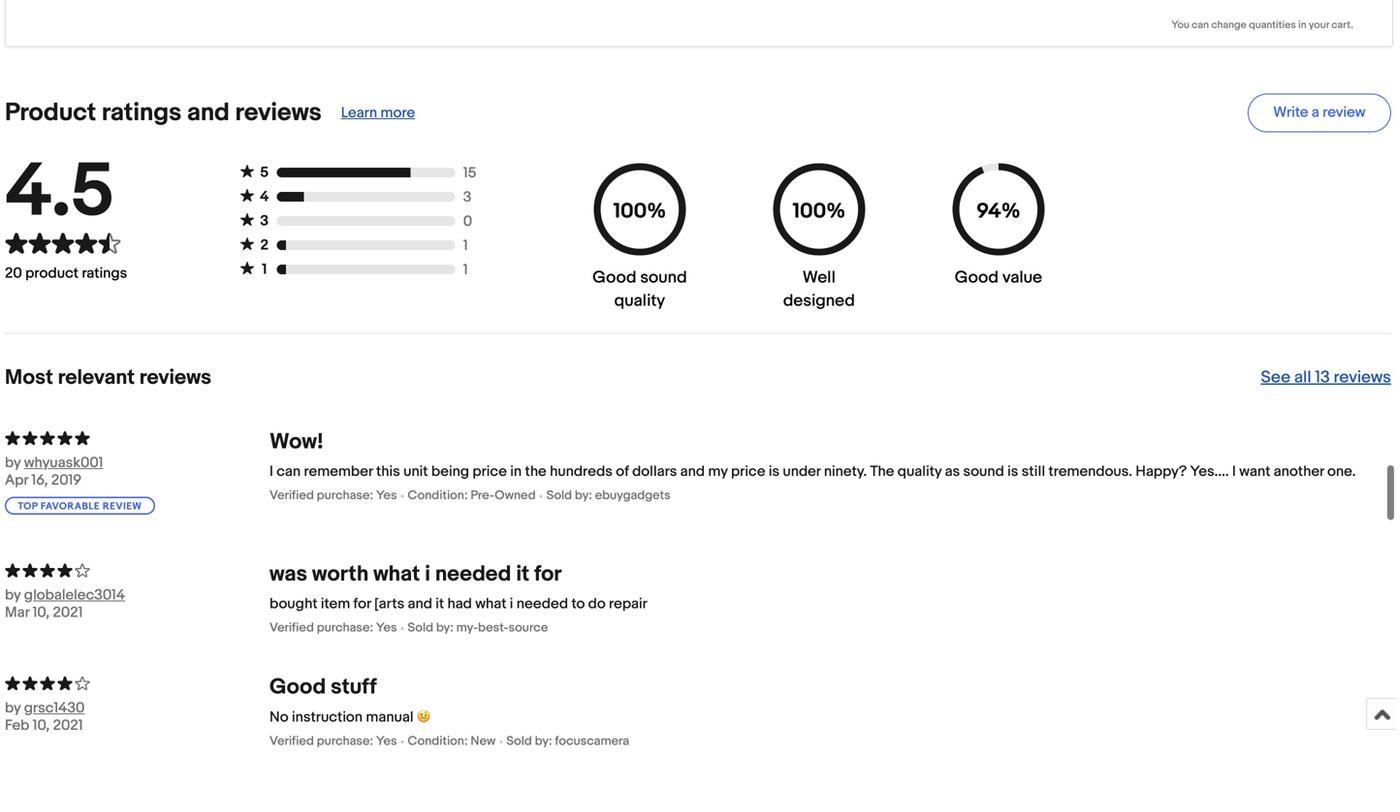 Task type: vqa. For each thing, say whether or not it's contained in the screenshot.
unwanted
no



Task type: describe. For each thing, give the bounding box(es) containing it.
good stuff no instruction manual 🤨
[[270, 675, 431, 727]]

worth
[[312, 562, 369, 588]]

apr
[[5, 472, 28, 489]]

best-
[[478, 621, 509, 636]]

1 vertical spatial ratings
[[82, 265, 127, 282]]

my-
[[457, 621, 478, 636]]

value
[[1003, 268, 1043, 288]]

verified for stuff
[[270, 734, 314, 749]]

by whyuask001 apr 16, 2019
[[5, 454, 103, 489]]

manual
[[366, 709, 414, 727]]

see
[[1262, 368, 1291, 388]]

in inside wow! i can remember this unit being price in the hundreds of dollars and my price is under ninety. the quality as sound is still tremendous. happy? yes.... i want another one.
[[511, 463, 522, 481]]

pre-
[[471, 488, 495, 503]]

tremendous.
[[1049, 463, 1133, 481]]

15
[[463, 164, 477, 182]]

16,
[[31, 472, 48, 489]]

0 vertical spatial in
[[1299, 19, 1307, 32]]

2019
[[51, 472, 82, 489]]

sold by: focuscamera
[[507, 734, 630, 749]]

write a review
[[1274, 104, 1366, 121]]

your
[[1310, 19, 1330, 32]]

purchase: for was
[[317, 621, 374, 636]]

product
[[25, 265, 79, 282]]

feb
[[5, 717, 29, 735]]

more
[[381, 104, 415, 122]]

sold by: my-best-source
[[408, 621, 548, 636]]

quality inside good sound quality
[[615, 291, 666, 311]]

good for value
[[955, 268, 999, 288]]

sold by: ebuygadgets
[[547, 488, 671, 503]]

product
[[5, 98, 96, 128]]

review for write a review
[[1323, 104, 1366, 121]]

happy?
[[1136, 463, 1188, 481]]

94 percents of reviewers think of this product as good value element
[[948, 163, 1050, 313]]

20
[[5, 265, 22, 282]]

quality inside wow! i can remember this unit being price in the hundreds of dollars and my price is under ninety. the quality as sound is still tremendous. happy? yes.... i want another one.
[[898, 463, 942, 481]]

top favorable review
[[18, 501, 142, 513]]

was worth what i needed it for bought item for [arts and it had what i needed to do repair
[[270, 562, 648, 613]]

yes for instruction
[[376, 734, 397, 749]]

item
[[321, 596, 350, 613]]

yes for remember
[[376, 488, 397, 503]]

my
[[709, 463, 728, 481]]

remember
[[304, 463, 373, 481]]

🤨
[[417, 709, 431, 727]]

by for was
[[5, 587, 21, 604]]

purchase: for wow!
[[317, 488, 374, 503]]

repair
[[609, 596, 648, 613]]

sound inside wow! i can remember this unit being price in the hundreds of dollars and my price is under ninety. the quality as sound is still tremendous. happy? yes.... i want another one.
[[964, 463, 1005, 481]]

was
[[270, 562, 307, 588]]

good for sound
[[593, 268, 637, 288]]

0
[[463, 213, 473, 230]]

4
[[260, 188, 269, 206]]

most relevant reviews
[[5, 365, 212, 390]]

had
[[448, 596, 472, 613]]

1 vertical spatial sold
[[408, 621, 434, 636]]

another
[[1274, 463, 1325, 481]]

100 percents of reviewers think of this product as good sound quality element
[[589, 163, 691, 313]]

designed
[[784, 291, 855, 311]]

ebuygadgets
[[595, 488, 671, 503]]

yes....
[[1191, 463, 1230, 481]]

ninety.
[[824, 463, 867, 481]]

you can change quantities in your cart.
[[1172, 19, 1354, 32]]

a
[[1312, 104, 1320, 121]]

verified purchase: yes for was
[[270, 621, 397, 636]]

do
[[588, 596, 606, 613]]

good for stuff
[[270, 675, 326, 701]]

0 vertical spatial can
[[1193, 19, 1210, 32]]

condition: pre-owned
[[408, 488, 536, 503]]

see all 13 reviews
[[1262, 368, 1392, 388]]

13
[[1316, 368, 1331, 388]]

wow!
[[270, 429, 324, 455]]

well
[[803, 268, 836, 288]]

by globalelec3014 mar 10, 2021
[[5, 587, 125, 622]]

cart.
[[1332, 19, 1354, 32]]

top
[[18, 501, 38, 513]]

most
[[5, 365, 53, 390]]

sound inside good sound quality
[[641, 268, 687, 288]]

learn more link
[[341, 104, 415, 122]]

4.5 out of 5 stars based on 20 product ratings image
[[5, 232, 127, 255]]

0 vertical spatial 3
[[463, 189, 472, 206]]

whyuask001
[[24, 454, 103, 472]]

and inside was worth what i needed it for bought item for [arts and it had what i needed to do repair
[[408, 596, 433, 613]]

focuscamera
[[555, 734, 630, 749]]

by inside by whyuask001 apr 16, 2019
[[5, 454, 21, 472]]

10, for good stuff
[[33, 717, 50, 735]]

favorable
[[41, 501, 100, 513]]

20 product ratings
[[5, 265, 127, 282]]

2 price from the left
[[731, 463, 766, 481]]

by grsc1430 feb 10, 2021
[[5, 700, 85, 735]]



Task type: locate. For each thing, give the bounding box(es) containing it.
verified purchase: yes for wow!
[[270, 488, 397, 503]]

0 vertical spatial purchase:
[[317, 488, 374, 503]]

for right item
[[354, 596, 371, 613]]

verified purchase: yes down remember
[[270, 488, 397, 503]]

0 horizontal spatial can
[[277, 463, 301, 481]]

3 percents of reviewers think of this product as image from the top
[[5, 675, 270, 692]]

verified down remember
[[270, 488, 314, 503]]

in left the
[[511, 463, 522, 481]]

price up pre-
[[473, 463, 507, 481]]

can
[[1193, 19, 1210, 32], [277, 463, 301, 481]]

2 horizontal spatial sold
[[547, 488, 572, 503]]

globalelec3014
[[24, 587, 125, 604]]

what up best-
[[476, 596, 507, 613]]

1 is from the left
[[769, 463, 780, 481]]

verified purchase: yes down item
[[270, 621, 397, 636]]

still
[[1022, 463, 1046, 481]]

by: for wow!
[[575, 488, 593, 503]]

sold for good stuff
[[507, 734, 532, 749]]

this
[[376, 463, 400, 481]]

1 vertical spatial purchase:
[[317, 621, 374, 636]]

[arts
[[374, 596, 405, 613]]

0 horizontal spatial for
[[354, 596, 371, 613]]

2 horizontal spatial by:
[[575, 488, 593, 503]]

i
[[425, 562, 431, 588], [510, 596, 514, 613]]

1 horizontal spatial good
[[593, 268, 637, 288]]

sold down hundreds
[[547, 488, 572, 503]]

2 vertical spatial sold
[[507, 734, 532, 749]]

want
[[1240, 463, 1271, 481]]

reviews
[[235, 98, 322, 128], [139, 365, 212, 390], [1334, 368, 1392, 388]]

by:
[[575, 488, 593, 503], [436, 621, 454, 636], [535, 734, 553, 749]]

source
[[509, 621, 548, 636]]

well designed
[[784, 268, 855, 311]]

i left the want
[[1233, 463, 1237, 481]]

1 horizontal spatial in
[[1299, 19, 1307, 32]]

all
[[1295, 368, 1312, 388]]

1 for 1
[[463, 261, 468, 279]]

0 vertical spatial yes
[[376, 488, 397, 503]]

1 vertical spatial review
[[103, 501, 142, 513]]

0 vertical spatial condition:
[[408, 488, 468, 503]]

0 vertical spatial 10,
[[33, 604, 50, 622]]

yes for i
[[376, 621, 397, 636]]

by: left "my-"
[[436, 621, 454, 636]]

1 vertical spatial it
[[436, 596, 444, 613]]

0 vertical spatial sound
[[641, 268, 687, 288]]

by: for good stuff
[[535, 734, 553, 749]]

can down 'wow!'
[[277, 463, 301, 481]]

quality
[[615, 291, 666, 311], [898, 463, 942, 481]]

wow! i can remember this unit being price in the hundreds of dollars and my price is under ninety. the quality as sound is still tremendous. happy? yes.... i want another one.
[[270, 429, 1357, 481]]

verified for worth
[[270, 621, 314, 636]]

0 horizontal spatial quality
[[615, 291, 666, 311]]

needed up had
[[435, 562, 512, 588]]

what up the "[arts"
[[374, 562, 420, 588]]

to
[[572, 596, 585, 613]]

price
[[473, 463, 507, 481], [731, 463, 766, 481]]

0 horizontal spatial i
[[270, 463, 273, 481]]

1 horizontal spatial i
[[510, 596, 514, 613]]

2 verified purchase: yes from the top
[[270, 621, 397, 636]]

instruction
[[292, 709, 363, 727]]

1 horizontal spatial needed
[[517, 596, 569, 613]]

0 vertical spatial it
[[516, 562, 530, 588]]

grsc1430 link
[[24, 700, 160, 717]]

1 vertical spatial verified purchase: yes
[[270, 621, 397, 636]]

1 horizontal spatial for
[[535, 562, 562, 588]]

review
[[1323, 104, 1366, 121], [103, 501, 142, 513]]

2 percents of reviewers think of this product as image from the top
[[5, 562, 270, 579]]

0 horizontal spatial sold
[[408, 621, 434, 636]]

2021 for good stuff
[[53, 717, 83, 735]]

reviews for see all 13 reviews
[[1334, 368, 1392, 388]]

2
[[260, 237, 269, 254]]

100 percents of reviewers think of this product as well designed element
[[769, 163, 871, 313]]

relevant
[[58, 365, 135, 390]]

1 by from the top
[[5, 454, 21, 472]]

of
[[616, 463, 629, 481]]

0 vertical spatial 2021
[[53, 604, 83, 622]]

under
[[783, 463, 821, 481]]

review for top favorable review
[[103, 501, 142, 513]]

0 vertical spatial by
[[5, 454, 21, 472]]

0 horizontal spatial needed
[[435, 562, 512, 588]]

the
[[871, 463, 895, 481]]

5
[[260, 164, 269, 181]]

2021 for was worth what i needed it for
[[53, 604, 83, 622]]

verified down bought
[[270, 621, 314, 636]]

1 vertical spatial needed
[[517, 596, 569, 613]]

owned
[[495, 488, 536, 503]]

for up source
[[535, 562, 562, 588]]

new
[[471, 734, 496, 749]]

10, inside by grsc1430 feb 10, 2021
[[33, 717, 50, 735]]

2 vertical spatial yes
[[376, 734, 397, 749]]

whyuask001 link
[[24, 454, 160, 472]]

1 horizontal spatial review
[[1323, 104, 1366, 121]]

percents of reviewers think of this product as image for good
[[5, 675, 270, 692]]

needed
[[435, 562, 512, 588], [517, 596, 569, 613]]

good inside good sound quality
[[593, 268, 637, 288]]

3 up 0
[[463, 189, 472, 206]]

10, for was worth what i needed it for
[[33, 604, 50, 622]]

0 horizontal spatial what
[[374, 562, 420, 588]]

you
[[1172, 19, 1190, 32]]

0 horizontal spatial in
[[511, 463, 522, 481]]

yes down this
[[376, 488, 397, 503]]

3 purchase: from the top
[[317, 734, 374, 749]]

what
[[374, 562, 420, 588], [476, 596, 507, 613]]

0 horizontal spatial by:
[[436, 621, 454, 636]]

2 vertical spatial purchase:
[[317, 734, 374, 749]]

1 i from the left
[[270, 463, 273, 481]]

0 horizontal spatial sound
[[641, 268, 687, 288]]

1 percents of reviewers think of this product as image from the top
[[5, 429, 270, 447]]

it left had
[[436, 596, 444, 613]]

0 horizontal spatial is
[[769, 463, 780, 481]]

condition: for wow!
[[408, 488, 468, 503]]

price right my
[[731, 463, 766, 481]]

change
[[1212, 19, 1247, 32]]

2 by from the top
[[5, 587, 21, 604]]

percents of reviewers think of this product as image
[[5, 429, 270, 447], [5, 562, 270, 579], [5, 675, 270, 692]]

2 horizontal spatial reviews
[[1334, 368, 1392, 388]]

i
[[270, 463, 273, 481], [1233, 463, 1237, 481]]

percents of reviewers think of this product as image for was
[[5, 562, 270, 579]]

verified purchase: yes
[[270, 488, 397, 503], [270, 621, 397, 636], [270, 734, 397, 749]]

0 horizontal spatial reviews
[[139, 365, 212, 390]]

1 horizontal spatial and
[[408, 596, 433, 613]]

2 horizontal spatial good
[[955, 268, 999, 288]]

1 vertical spatial by
[[5, 587, 21, 604]]

can right you
[[1193, 19, 1210, 32]]

1 vertical spatial 2021
[[53, 717, 83, 735]]

purchase:
[[317, 488, 374, 503], [317, 621, 374, 636], [317, 734, 374, 749]]

by inside by grsc1430 feb 10, 2021
[[5, 700, 21, 717]]

2 purchase: from the top
[[317, 621, 374, 636]]

0 vertical spatial for
[[535, 562, 562, 588]]

ratings down 4.5 out of 5 stars based on 20 product ratings image
[[82, 265, 127, 282]]

for
[[535, 562, 562, 588], [354, 596, 371, 613]]

1 horizontal spatial what
[[476, 596, 507, 613]]

1 horizontal spatial quality
[[898, 463, 942, 481]]

unit
[[404, 463, 428, 481]]

1 yes from the top
[[376, 488, 397, 503]]

1 horizontal spatial price
[[731, 463, 766, 481]]

1 horizontal spatial sound
[[964, 463, 1005, 481]]

1 vertical spatial verified
[[270, 621, 314, 636]]

4.5
[[5, 147, 115, 238]]

1 10, from the top
[[33, 604, 50, 622]]

and inside wow! i can remember this unit being price in the hundreds of dollars and my price is under ninety. the quality as sound is still tremendous. happy? yes.... i want another one.
[[681, 463, 705, 481]]

2 yes from the top
[[376, 621, 397, 636]]

good value
[[955, 268, 1043, 288]]

sound
[[641, 268, 687, 288], [964, 463, 1005, 481]]

is left under
[[769, 463, 780, 481]]

1 vertical spatial for
[[354, 596, 371, 613]]

1 horizontal spatial 3
[[463, 189, 472, 206]]

0 vertical spatial what
[[374, 562, 420, 588]]

sold left "my-"
[[408, 621, 434, 636]]

needed up source
[[517, 596, 569, 613]]

hundreds
[[550, 463, 613, 481]]

verified purchase: yes down the instruction
[[270, 734, 397, 749]]

0 vertical spatial sold
[[547, 488, 572, 503]]

0 vertical spatial and
[[187, 98, 230, 128]]

being
[[432, 463, 470, 481]]

10, right feb
[[33, 717, 50, 735]]

1 verified purchase: yes from the top
[[270, 488, 397, 503]]

verified purchase: yes for good
[[270, 734, 397, 749]]

1 horizontal spatial can
[[1193, 19, 1210, 32]]

1 for 2
[[463, 237, 468, 255]]

1 horizontal spatial reviews
[[235, 98, 322, 128]]

learn more
[[341, 104, 415, 122]]

sold for wow!
[[547, 488, 572, 503]]

1 vertical spatial and
[[681, 463, 705, 481]]

yes down "manual"
[[376, 734, 397, 749]]

purchase: down remember
[[317, 488, 374, 503]]

10, inside by globalelec3014 mar 10, 2021
[[33, 604, 50, 622]]

no
[[270, 709, 289, 727]]

1 condition: from the top
[[408, 488, 468, 503]]

write
[[1274, 104, 1309, 121]]

i down 'wow!'
[[270, 463, 273, 481]]

purchase: for good
[[317, 734, 374, 749]]

1 vertical spatial condition:
[[408, 734, 468, 749]]

percents of reviewers think of this product as image for wow!
[[5, 429, 270, 447]]

0 horizontal spatial review
[[103, 501, 142, 513]]

it up source
[[516, 562, 530, 588]]

i up source
[[510, 596, 514, 613]]

1 purchase: from the top
[[317, 488, 374, 503]]

review right a
[[1323, 104, 1366, 121]]

0 horizontal spatial and
[[187, 98, 230, 128]]

it
[[516, 562, 530, 588], [436, 596, 444, 613]]

0 vertical spatial ratings
[[102, 98, 182, 128]]

1 verified from the top
[[270, 488, 314, 503]]

review inside "link"
[[1323, 104, 1366, 121]]

grsc1430
[[24, 700, 85, 717]]

2 is from the left
[[1008, 463, 1019, 481]]

2 vertical spatial verified
[[270, 734, 314, 749]]

learn
[[341, 104, 377, 122]]

2 vertical spatial by:
[[535, 734, 553, 749]]

in left your
[[1299, 19, 1307, 32]]

3 verified purchase: yes from the top
[[270, 734, 397, 749]]

by for good
[[5, 700, 21, 717]]

see all 13 reviews link
[[1262, 368, 1392, 388]]

write a review link
[[1248, 94, 1392, 132]]

2 i from the left
[[1233, 463, 1237, 481]]

0 horizontal spatial good
[[270, 675, 326, 701]]

as
[[945, 463, 961, 481]]

1 vertical spatial sound
[[964, 463, 1005, 481]]

reviews for product ratings and reviews
[[235, 98, 322, 128]]

percents of reviewers think of this product as image up grsc1430 link
[[5, 675, 270, 692]]

1 price from the left
[[473, 463, 507, 481]]

review right favorable
[[103, 501, 142, 513]]

2 10, from the top
[[33, 717, 50, 735]]

3 yes from the top
[[376, 734, 397, 749]]

yes
[[376, 488, 397, 503], [376, 621, 397, 636], [376, 734, 397, 749]]

0 vertical spatial i
[[425, 562, 431, 588]]

purchase: down the instruction
[[317, 734, 374, 749]]

product ratings and reviews
[[5, 98, 322, 128]]

0 horizontal spatial i
[[425, 562, 431, 588]]

reviews up 5 on the top
[[235, 98, 322, 128]]

1 horizontal spatial is
[[1008, 463, 1019, 481]]

the
[[525, 463, 547, 481]]

i up sold by: my-best-source
[[425, 562, 431, 588]]

3 by from the top
[[5, 700, 21, 717]]

0 vertical spatial needed
[[435, 562, 512, 588]]

0 vertical spatial percents of reviewers think of this product as image
[[5, 429, 270, 447]]

sold
[[547, 488, 572, 503], [408, 621, 434, 636], [507, 734, 532, 749]]

10, right mar
[[33, 604, 50, 622]]

stuff
[[331, 675, 377, 701]]

good inside the 'good stuff no instruction manual 🤨'
[[270, 675, 326, 701]]

ratings right product
[[102, 98, 182, 128]]

2 horizontal spatial and
[[681, 463, 705, 481]]

verified down no
[[270, 734, 314, 749]]

0 vertical spatial verified purchase: yes
[[270, 488, 397, 503]]

1 vertical spatial yes
[[376, 621, 397, 636]]

and
[[187, 98, 230, 128], [681, 463, 705, 481], [408, 596, 433, 613]]

globalelec3014 link
[[24, 587, 160, 604]]

reviews right relevant
[[139, 365, 212, 390]]

2021 inside by grsc1430 feb 10, 2021
[[53, 717, 83, 735]]

1 vertical spatial can
[[277, 463, 301, 481]]

2 2021 from the top
[[53, 717, 83, 735]]

1 2021 from the top
[[53, 604, 83, 622]]

1 horizontal spatial i
[[1233, 463, 1237, 481]]

condition:
[[408, 488, 468, 503], [408, 734, 468, 749]]

2 vertical spatial and
[[408, 596, 433, 613]]

1 vertical spatial by:
[[436, 621, 454, 636]]

by: left focuscamera
[[535, 734, 553, 749]]

0 vertical spatial verified
[[270, 488, 314, 503]]

condition: down being
[[408, 488, 468, 503]]

1 vertical spatial quality
[[898, 463, 942, 481]]

0 horizontal spatial it
[[436, 596, 444, 613]]

1 vertical spatial 10,
[[33, 717, 50, 735]]

1 horizontal spatial sold
[[507, 734, 532, 749]]

sold right 'new'
[[507, 734, 532, 749]]

2 verified from the top
[[270, 621, 314, 636]]

condition: for good stuff
[[408, 734, 468, 749]]

mar
[[5, 604, 29, 622]]

is left still
[[1008, 463, 1019, 481]]

reviews right the 13
[[1334, 368, 1392, 388]]

by: down hundreds
[[575, 488, 593, 503]]

1 vertical spatial i
[[510, 596, 514, 613]]

1 vertical spatial in
[[511, 463, 522, 481]]

2021 right feb
[[53, 717, 83, 735]]

1 vertical spatial percents of reviewers think of this product as image
[[5, 562, 270, 579]]

condition: down 🤨
[[408, 734, 468, 749]]

2021 right mar
[[53, 604, 83, 622]]

0 vertical spatial review
[[1323, 104, 1366, 121]]

by left 16,
[[5, 454, 21, 472]]

by inside by globalelec3014 mar 10, 2021
[[5, 587, 21, 604]]

percents of reviewers think of this product as image up whyuask001 link at left bottom
[[5, 429, 270, 447]]

yes down the "[arts"
[[376, 621, 397, 636]]

by left grsc1430
[[5, 700, 21, 717]]

2021
[[53, 604, 83, 622], [53, 717, 83, 735]]

by left globalelec3014
[[5, 587, 21, 604]]

2 vertical spatial verified purchase: yes
[[270, 734, 397, 749]]

0 vertical spatial by:
[[575, 488, 593, 503]]

2 vertical spatial by
[[5, 700, 21, 717]]

2 vertical spatial percents of reviewers think of this product as image
[[5, 675, 270, 692]]

good sound quality
[[593, 268, 687, 311]]

2 condition: from the top
[[408, 734, 468, 749]]

1 vertical spatial what
[[476, 596, 507, 613]]

quantities
[[1250, 19, 1297, 32]]

3 up 2
[[260, 212, 269, 230]]

1 horizontal spatial by:
[[535, 734, 553, 749]]

in
[[1299, 19, 1307, 32], [511, 463, 522, 481]]

0 horizontal spatial price
[[473, 463, 507, 481]]

verified
[[270, 488, 314, 503], [270, 621, 314, 636], [270, 734, 314, 749]]

3
[[463, 189, 472, 206], [260, 212, 269, 230]]

condition: new
[[408, 734, 496, 749]]

1 vertical spatial 3
[[260, 212, 269, 230]]

0 horizontal spatial 3
[[260, 212, 269, 230]]

10,
[[33, 604, 50, 622], [33, 717, 50, 735]]

purchase: down item
[[317, 621, 374, 636]]

can inside wow! i can remember this unit being price in the hundreds of dollars and my price is under ninety. the quality as sound is still tremendous. happy? yes.... i want another one.
[[277, 463, 301, 481]]

2021 inside by globalelec3014 mar 10, 2021
[[53, 604, 83, 622]]

percents of reviewers think of this product as image up globalelec3014 link
[[5, 562, 270, 579]]

3 verified from the top
[[270, 734, 314, 749]]

0 vertical spatial quality
[[615, 291, 666, 311]]

1 horizontal spatial it
[[516, 562, 530, 588]]

verified for i
[[270, 488, 314, 503]]



